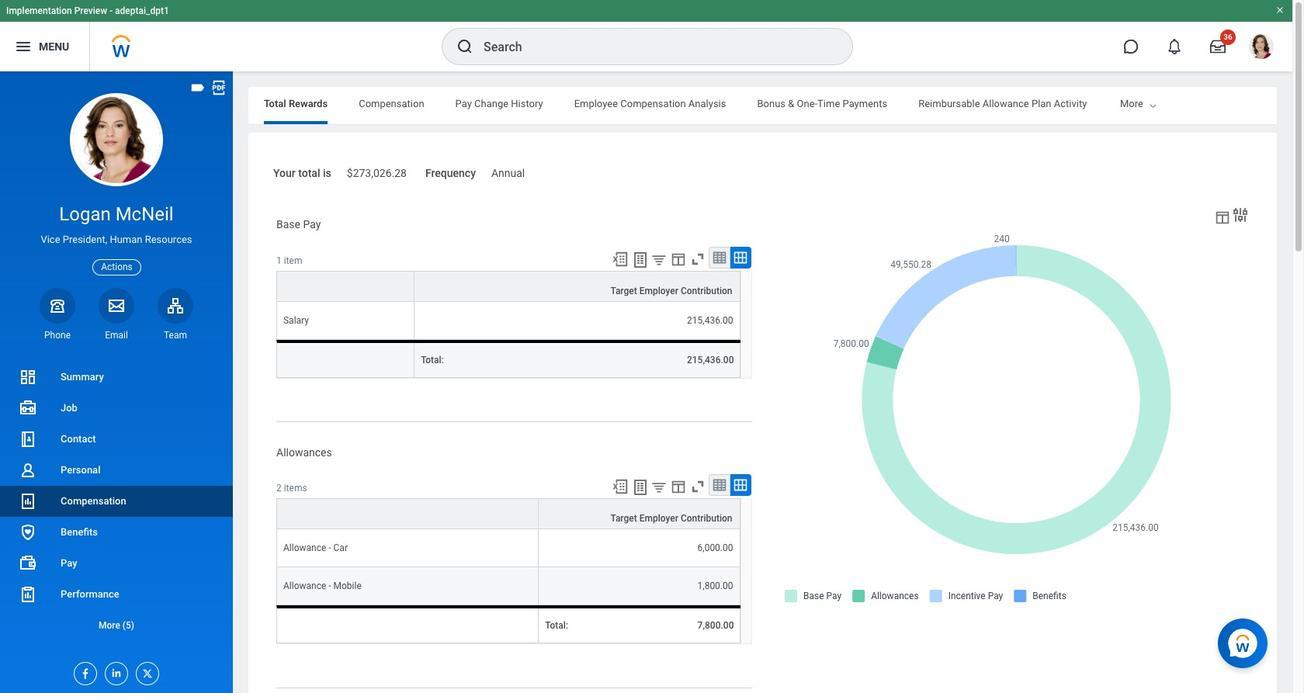 Task type: describe. For each thing, give the bounding box(es) containing it.
personal
[[61, 464, 101, 476]]

view worker - table image
[[1215, 209, 1232, 226]]

frequency element
[[492, 158, 525, 181]]

analysis
[[689, 98, 727, 110]]

frequency
[[426, 167, 476, 179]]

menu banner
[[0, 0, 1293, 71]]

performance
[[61, 589, 119, 600]]

pay for pay
[[61, 558, 77, 569]]

table image for allowances
[[713, 478, 728, 494]]

contribution for base pay
[[681, 286, 733, 296]]

target employer contribution button for allowances
[[539, 500, 740, 529]]

x image
[[137, 663, 154, 680]]

close environment banner image
[[1276, 5, 1286, 15]]

more (5)
[[99, 621, 134, 631]]

- for allowance - mobile
[[329, 581, 331, 592]]

215,436.00 for salary
[[687, 315, 734, 326]]

actions
[[101, 261, 133, 272]]

contact link
[[0, 424, 233, 455]]

tag image
[[190, 79, 207, 96]]

personal link
[[0, 455, 233, 486]]

select to filter grid data image for base pay
[[651, 251, 668, 268]]

summary image
[[19, 368, 37, 387]]

phone button
[[40, 288, 75, 342]]

search image
[[456, 37, 475, 56]]

actions button
[[93, 259, 141, 276]]

36
[[1224, 33, 1233, 41]]

logan mcneil
[[59, 204, 174, 225]]

resources
[[145, 234, 192, 246]]

navigation pane region
[[0, 71, 233, 694]]

profile logan mcneil image
[[1250, 34, 1275, 62]]

list containing summary
[[0, 362, 233, 642]]

allowance for 1,800.00
[[284, 581, 326, 592]]

click to view/edit grid preferences image
[[671, 479, 688, 496]]

your total is element
[[347, 158, 407, 181]]

row containing allowance - car
[[277, 530, 741, 568]]

payments
[[843, 98, 888, 110]]

(5)
[[123, 621, 134, 631]]

- inside menu banner
[[110, 5, 113, 16]]

export to excel image for allowances
[[612, 479, 630, 496]]

row containing allowance - mobile
[[277, 568, 741, 606]]

2 row from the top
[[277, 340, 741, 378]]

row containing salary
[[277, 302, 741, 340]]

target employer contribution for allowances
[[611, 514, 733, 525]]

menu button
[[0, 22, 90, 71]]

car
[[334, 543, 348, 554]]

menu
[[39, 40, 69, 53]]

adeptai_dpt1
[[115, 5, 169, 16]]

your
[[273, 167, 296, 179]]

target employer contribution row for base pay
[[277, 271, 741, 302]]

your total is
[[273, 167, 331, 179]]

compensation image
[[19, 492, 37, 511]]

phone logan mcneil element
[[40, 329, 75, 342]]

target employer contribution button for base pay
[[415, 272, 740, 301]]

Search Workday  search field
[[484, 30, 821, 64]]

total: for 215,436.00
[[421, 355, 444, 366]]

mcneil
[[115, 204, 174, 225]]

reimbursable allowance plan activity
[[919, 98, 1088, 110]]

president,
[[63, 234, 107, 246]]

1 item
[[277, 255, 302, 266]]

benefits image
[[19, 524, 37, 542]]

reimbursable
[[919, 98, 981, 110]]

compensation inside list
[[61, 496, 126, 507]]

export to excel image for base pay
[[612, 250, 630, 268]]

facebook image
[[75, 663, 92, 680]]

team
[[164, 330, 187, 341]]

more for more (5)
[[99, 621, 120, 631]]

target for allowances
[[611, 514, 637, 525]]

bonus & one-time payments
[[758, 98, 888, 110]]

2 items
[[277, 483, 307, 494]]

contact
[[61, 433, 96, 445]]

cell for 7,800.00
[[277, 606, 539, 644]]

toolbar for base pay
[[605, 247, 752, 271]]

justify image
[[14, 37, 33, 56]]

email logan mcneil element
[[99, 329, 134, 342]]

fullscreen image
[[690, 479, 707, 496]]

annual
[[492, 167, 525, 179]]

phone image
[[47, 297, 68, 315]]

item
[[284, 255, 302, 266]]

contribution for allowances
[[681, 514, 733, 525]]

2
[[277, 483, 282, 494]]

summary
[[61, 371, 104, 383]]

tab list containing total rewards
[[249, 87, 1278, 124]]

team link
[[158, 288, 193, 342]]

future
[[1119, 98, 1147, 110]]

future vesting by calendar year
[[1119, 98, 1262, 110]]

expand table image
[[734, 250, 749, 265]]

logan
[[59, 204, 111, 225]]

1 horizontal spatial pay
[[303, 218, 321, 230]]

more (5) button
[[0, 611, 233, 642]]

target employer contribution for base pay
[[611, 286, 733, 296]]

215,436.00 for total:
[[687, 355, 734, 366]]

view team image
[[166, 297, 185, 315]]

base pay
[[277, 218, 321, 230]]

pay for pay change history
[[456, 98, 472, 110]]

personal image
[[19, 461, 37, 480]]



Task type: vqa. For each thing, say whether or not it's contained in the screenshot.
the topmost Total:
yes



Task type: locate. For each thing, give the bounding box(es) containing it.
cell
[[277, 340, 415, 378], [277, 606, 539, 644]]

0 vertical spatial table image
[[713, 250, 728, 265]]

2 toolbar from the top
[[605, 475, 752, 499]]

- left mobile
[[329, 581, 331, 592]]

inbox large image
[[1211, 39, 1226, 54]]

job image
[[19, 399, 37, 418]]

table image
[[713, 250, 728, 265], [713, 478, 728, 494]]

0 horizontal spatial pay
[[61, 558, 77, 569]]

0 vertical spatial pay
[[456, 98, 472, 110]]

2 target from the top
[[611, 514, 637, 525]]

employee
[[575, 98, 618, 110]]

2 table image from the top
[[713, 478, 728, 494]]

compensation left analysis
[[621, 98, 686, 110]]

time
[[818, 98, 841, 110]]

0 vertical spatial target
[[611, 286, 637, 296]]

2 target employer contribution row from the top
[[277, 499, 741, 530]]

target employer contribution down click to view/edit grid preferences image
[[611, 286, 733, 296]]

2 vertical spatial -
[[329, 581, 331, 592]]

target employer contribution button
[[415, 272, 740, 301], [539, 500, 740, 529]]

1 export to excel image from the top
[[612, 250, 630, 268]]

plan
[[1032, 98, 1052, 110]]

employer for base pay
[[640, 286, 679, 296]]

mobile
[[334, 581, 362, 592]]

click to view/edit grid preferences image
[[671, 250, 688, 268]]

compensation
[[359, 98, 425, 110], [621, 98, 686, 110], [61, 496, 126, 507]]

total:
[[421, 355, 444, 366], [546, 621, 569, 632]]

1 vertical spatial pay
[[303, 218, 321, 230]]

more (5) button
[[0, 617, 233, 635]]

1 vertical spatial contribution
[[681, 514, 733, 525]]

target
[[611, 286, 637, 296], [611, 514, 637, 525]]

base
[[277, 218, 301, 230]]

export to worksheets image
[[632, 250, 651, 269]]

linkedin image
[[106, 663, 123, 680]]

allowance left plan
[[983, 98, 1030, 110]]

one-
[[797, 98, 818, 110]]

performance link
[[0, 579, 233, 611]]

export to excel image
[[612, 250, 630, 268], [612, 479, 630, 496]]

0 vertical spatial cell
[[277, 340, 415, 378]]

cell down salary
[[277, 340, 415, 378]]

pay link
[[0, 548, 233, 579]]

team logan mcneil element
[[158, 329, 193, 342]]

table image left expand table image
[[713, 250, 728, 265]]

contribution up 6,000.00
[[681, 514, 733, 525]]

target employer contribution
[[611, 286, 733, 296], [611, 514, 733, 525]]

toolbar
[[605, 247, 752, 271], [605, 475, 752, 499]]

0 horizontal spatial compensation
[[61, 496, 126, 507]]

target employer contribution button down export to worksheets icon on the bottom
[[539, 500, 740, 529]]

1 horizontal spatial compensation
[[359, 98, 425, 110]]

compensation down personal
[[61, 496, 126, 507]]

0 vertical spatial 215,436.00
[[687, 315, 734, 326]]

select to filter grid data image
[[651, 251, 668, 268], [651, 480, 668, 496]]

1 vertical spatial target employer contribution
[[611, 514, 733, 525]]

1 vertical spatial employer
[[640, 514, 679, 525]]

0 vertical spatial target employer contribution
[[611, 286, 733, 296]]

employer
[[640, 286, 679, 296], [640, 514, 679, 525]]

implementation
[[6, 5, 72, 16]]

vice president, human resources
[[41, 234, 192, 246]]

1 employer from the top
[[640, 286, 679, 296]]

expand table image
[[734, 478, 749, 494]]

target employer contribution row for allowances
[[277, 499, 741, 530]]

1 target from the top
[[611, 286, 637, 296]]

vesting
[[1150, 98, 1184, 110]]

benefits link
[[0, 517, 233, 548]]

human
[[110, 234, 143, 246]]

0 vertical spatial target employer contribution row
[[277, 271, 741, 302]]

0 horizontal spatial more
[[99, 621, 120, 631]]

1 select to filter grid data image from the top
[[651, 251, 668, 268]]

preview
[[74, 5, 107, 16]]

1 vertical spatial -
[[329, 543, 331, 554]]

target employer contribution button down export to worksheets image
[[415, 272, 740, 301]]

5 row from the top
[[277, 606, 741, 644]]

&
[[789, 98, 795, 110]]

0 vertical spatial toolbar
[[605, 247, 752, 271]]

1 horizontal spatial total:
[[546, 621, 569, 632]]

1 cell from the top
[[277, 340, 415, 378]]

0 vertical spatial total:
[[421, 355, 444, 366]]

fullscreen image
[[690, 250, 707, 268]]

more for more
[[1121, 98, 1144, 110]]

1 row from the top
[[277, 302, 741, 340]]

total: for 7,800.00
[[546, 621, 569, 632]]

toolbar for allowances
[[605, 475, 752, 499]]

bonus
[[758, 98, 786, 110]]

1 table image from the top
[[713, 250, 728, 265]]

export to excel image left export to worksheets icon on the bottom
[[612, 479, 630, 496]]

row
[[277, 302, 741, 340], [277, 340, 741, 378], [277, 530, 741, 568], [277, 568, 741, 606], [277, 606, 741, 644]]

2 horizontal spatial compensation
[[621, 98, 686, 110]]

$273,026.28
[[347, 167, 407, 179]]

select to filter grid data image for allowances
[[651, 480, 668, 496]]

view printable version (pdf) image
[[210, 79, 228, 96]]

pay change history
[[456, 98, 543, 110]]

vice
[[41, 234, 60, 246]]

- right the preview at the top left of page
[[110, 5, 113, 16]]

1 target employer contribution from the top
[[611, 286, 733, 296]]

table image left expand table icon
[[713, 478, 728, 494]]

phone
[[44, 330, 71, 341]]

1 vertical spatial target employer contribution row
[[277, 499, 741, 530]]

items
[[284, 483, 307, 494]]

0 vertical spatial -
[[110, 5, 113, 16]]

salary
[[284, 315, 309, 326]]

0 horizontal spatial total:
[[421, 355, 444, 366]]

0 vertical spatial employer
[[640, 286, 679, 296]]

1 vertical spatial export to excel image
[[612, 479, 630, 496]]

contribution
[[681, 286, 733, 296], [681, 514, 733, 525]]

1 vertical spatial select to filter grid data image
[[651, 480, 668, 496]]

0 vertical spatial more
[[1121, 98, 1144, 110]]

year
[[1241, 98, 1262, 110]]

0 vertical spatial contribution
[[681, 286, 733, 296]]

0 vertical spatial select to filter grid data image
[[651, 251, 668, 268]]

total
[[264, 98, 286, 110]]

more left the (5)
[[99, 621, 120, 631]]

target employer contribution row
[[277, 271, 741, 302], [277, 499, 741, 530]]

1 vertical spatial cell
[[277, 606, 539, 644]]

by
[[1186, 98, 1196, 110]]

target down export to worksheets image
[[611, 286, 637, 296]]

1
[[277, 255, 282, 266]]

tab list
[[249, 87, 1278, 124]]

email button
[[99, 288, 134, 342]]

export to excel image left export to worksheets image
[[612, 250, 630, 268]]

0 vertical spatial target employer contribution button
[[415, 272, 740, 301]]

-
[[110, 5, 113, 16], [329, 543, 331, 554], [329, 581, 331, 592]]

0 vertical spatial allowance
[[983, 98, 1030, 110]]

1 target employer contribution row from the top
[[277, 271, 741, 302]]

1 vertical spatial target employer contribution button
[[539, 500, 740, 529]]

change
[[475, 98, 509, 110]]

allowances
[[277, 446, 332, 459]]

1 vertical spatial target
[[611, 514, 637, 525]]

2 vertical spatial pay
[[61, 558, 77, 569]]

2 export to excel image from the top
[[612, 479, 630, 496]]

contribution down fullscreen image
[[681, 286, 733, 296]]

2 vertical spatial allowance
[[284, 581, 326, 592]]

2 horizontal spatial pay
[[456, 98, 472, 110]]

1 vertical spatial toolbar
[[605, 475, 752, 499]]

pay right base
[[303, 218, 321, 230]]

export to worksheets image
[[632, 479, 651, 497]]

1 vertical spatial total:
[[546, 621, 569, 632]]

0 vertical spatial export to excel image
[[612, 250, 630, 268]]

pay down benefits
[[61, 558, 77, 569]]

1 vertical spatial allowance
[[284, 543, 326, 554]]

- for allowance - car
[[329, 543, 331, 554]]

job link
[[0, 393, 233, 424]]

list
[[0, 362, 233, 642]]

allowance left car
[[284, 543, 326, 554]]

cell for 215,436.00
[[277, 340, 415, 378]]

2 employer from the top
[[640, 514, 679, 525]]

employer down export to worksheets icon on the bottom
[[640, 514, 679, 525]]

pay
[[456, 98, 472, 110], [303, 218, 321, 230], [61, 558, 77, 569]]

history
[[511, 98, 543, 110]]

employee compensation analysis
[[575, 98, 727, 110]]

pay inside navigation pane region
[[61, 558, 77, 569]]

performance image
[[19, 586, 37, 604]]

implementation preview -   adeptai_dpt1
[[6, 5, 169, 16]]

benefits
[[61, 527, 98, 538]]

215,436.00
[[687, 315, 734, 326], [687, 355, 734, 366]]

select to filter grid data image right export to worksheets icon on the bottom
[[651, 480, 668, 496]]

total rewards
[[264, 98, 328, 110]]

2 target employer contribution from the top
[[611, 514, 733, 525]]

more inside dropdown button
[[99, 621, 120, 631]]

target for base pay
[[611, 286, 637, 296]]

2 select to filter grid data image from the top
[[651, 480, 668, 496]]

1 toolbar from the top
[[605, 247, 752, 271]]

job
[[61, 402, 78, 414]]

employer for allowances
[[640, 514, 679, 525]]

1 horizontal spatial more
[[1121, 98, 1144, 110]]

1 vertical spatial 215,436.00
[[687, 355, 734, 366]]

1,800.00
[[698, 581, 734, 592]]

allowance for 6,000.00
[[284, 543, 326, 554]]

compensation up 'your total is' element on the top of page
[[359, 98, 425, 110]]

allowance down the allowance - car
[[284, 581, 326, 592]]

configure and view chart data image
[[1232, 206, 1251, 224]]

7,800.00
[[698, 621, 734, 632]]

target down export to worksheets icon on the bottom
[[611, 514, 637, 525]]

allowance - car
[[284, 543, 348, 554]]

calendar
[[1199, 98, 1239, 110]]

3 row from the top
[[277, 530, 741, 568]]

1 contribution from the top
[[681, 286, 733, 296]]

more left vesting
[[1121, 98, 1144, 110]]

allowance - mobile
[[284, 581, 362, 592]]

compensation link
[[0, 486, 233, 517]]

rewards
[[289, 98, 328, 110]]

1 vertical spatial table image
[[713, 478, 728, 494]]

6,000.00
[[698, 543, 734, 554]]

activity
[[1055, 98, 1088, 110]]

4 row from the top
[[277, 568, 741, 606]]

2 contribution from the top
[[681, 514, 733, 525]]

target employer contribution down click to view/edit grid preferences icon
[[611, 514, 733, 525]]

is
[[323, 167, 331, 179]]

notifications large image
[[1167, 39, 1183, 54]]

mail image
[[107, 297, 126, 315]]

email
[[105, 330, 128, 341]]

total
[[298, 167, 320, 179]]

contact image
[[19, 430, 37, 449]]

cell down mobile
[[277, 606, 539, 644]]

2 cell from the top
[[277, 606, 539, 644]]

36 button
[[1202, 30, 1237, 64]]

- left car
[[329, 543, 331, 554]]

pay left change
[[456, 98, 472, 110]]

pay image
[[19, 555, 37, 573]]

summary link
[[0, 362, 233, 393]]

employer down export to worksheets image
[[640, 286, 679, 296]]

select to filter grid data image right export to worksheets image
[[651, 251, 668, 268]]

1 vertical spatial more
[[99, 621, 120, 631]]

table image for base pay
[[713, 250, 728, 265]]



